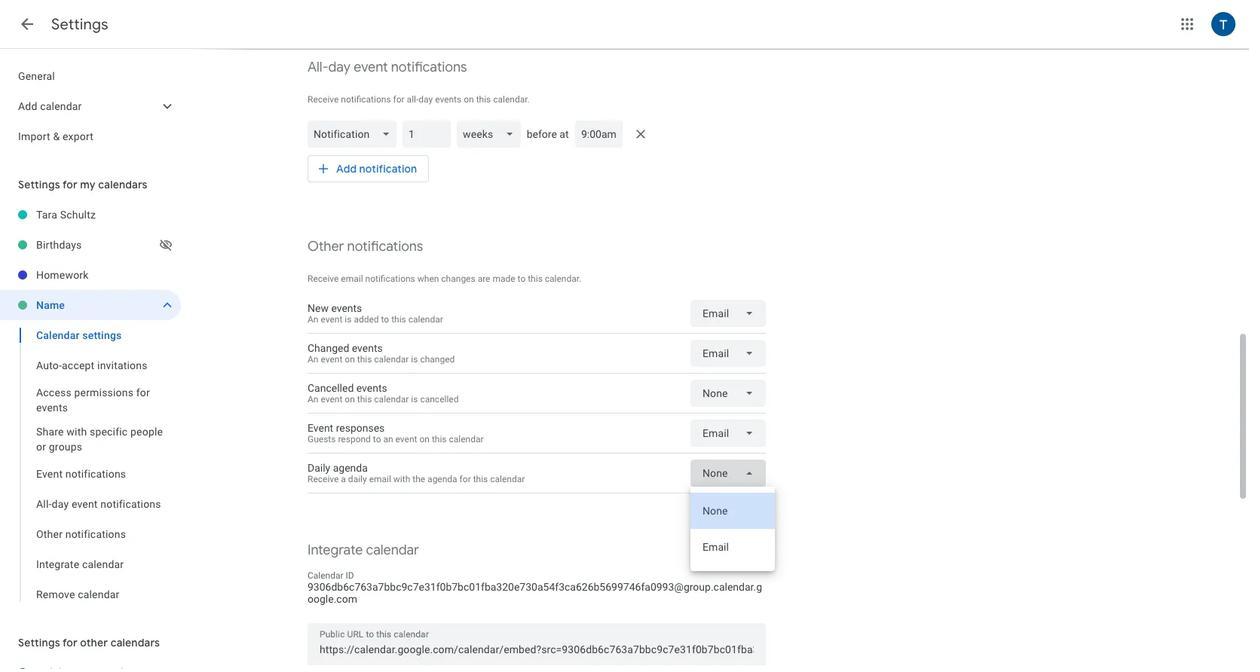 Task type: locate. For each thing, give the bounding box(es) containing it.
tree
[[0, 61, 181, 152]]

events down changed events an event on this calendar is changed
[[356, 382, 387, 394]]

receive notifications for all-day events on this calendar.
[[308, 94, 530, 105]]

2 receive from the top
[[308, 274, 339, 284]]

events down 'access'
[[36, 402, 68, 414]]

this right the changed
[[357, 354, 372, 365]]

for
[[393, 94, 405, 105], [63, 178, 77, 192], [136, 387, 150, 399], [460, 474, 471, 485], [63, 636, 77, 650]]

calendar inside calendar id 9306db6c763a7bbc9c7e31f0b7bc01fba320e730a54f3ca626b5699746fa0993@group.calendar.g oogle.com
[[308, 571, 343, 581]]

0 vertical spatial all-
[[308, 59, 328, 76]]

calendar inside tree
[[40, 100, 82, 112]]

2 horizontal spatial day
[[419, 94, 433, 105]]

2 an from the top
[[308, 354, 319, 365]]

with inside share with specific people or groups
[[67, 426, 87, 438]]

an inside changed events an event on this calendar is changed
[[308, 354, 319, 365]]

0 horizontal spatial add
[[18, 100, 37, 112]]

my
[[80, 178, 96, 192]]

invitations
[[97, 360, 148, 372]]

receive a daily email with the agenda for this calendar list box
[[691, 487, 775, 571]]

an
[[308, 314, 319, 325], [308, 354, 319, 365], [308, 394, 319, 405]]

event
[[354, 59, 388, 76], [321, 314, 343, 325], [321, 354, 343, 365], [321, 394, 343, 405], [395, 434, 417, 445], [72, 498, 98, 510]]

event right an
[[395, 434, 417, 445]]

integrate
[[308, 542, 363, 559], [36, 559, 79, 571]]

other
[[308, 238, 344, 256], [36, 529, 63, 541]]

settings up tara
[[18, 178, 60, 192]]

notifications
[[391, 59, 467, 76], [341, 94, 391, 105], [347, 238, 423, 256], [365, 274, 415, 284], [65, 468, 126, 480], [100, 498, 161, 510], [65, 529, 126, 541]]

agenda down respond
[[333, 462, 368, 474]]

homework link
[[36, 260, 181, 290]]

0 vertical spatial with
[[67, 426, 87, 438]]

receive
[[308, 94, 339, 105], [308, 274, 339, 284], [308, 474, 339, 485]]

0 horizontal spatial email
[[341, 274, 363, 284]]

people
[[130, 426, 163, 438]]

integrate calendar up "remove calendar"
[[36, 559, 124, 571]]

daily
[[308, 462, 330, 474]]

settings right "go back" image at the top left of page
[[51, 15, 108, 34]]

0 vertical spatial an
[[308, 314, 319, 325]]

events down added
[[352, 342, 383, 354]]

events right new
[[331, 302, 362, 314]]

event
[[308, 422, 333, 434], [36, 468, 63, 480]]

1 vertical spatial other
[[36, 529, 63, 541]]

cancelled
[[420, 394, 459, 405]]

on
[[464, 94, 474, 105], [345, 354, 355, 365], [345, 394, 355, 405], [420, 434, 430, 445]]

add calendar
[[18, 100, 82, 112]]

1 vertical spatial with
[[393, 474, 410, 485]]

is
[[345, 314, 352, 325], [411, 354, 418, 365], [411, 394, 418, 405]]

integrate up the id
[[308, 542, 363, 559]]

email up new events an event is added to this calendar
[[341, 274, 363, 284]]

the
[[413, 474, 425, 485]]

for down invitations
[[136, 387, 150, 399]]

calendars for settings for other calendars
[[111, 636, 160, 650]]

event up the changed
[[321, 314, 343, 325]]

an inside new events an event is added to this calendar
[[308, 314, 319, 325]]

3 receive from the top
[[308, 474, 339, 485]]

0 vertical spatial settings
[[51, 15, 108, 34]]

event inside group
[[72, 498, 98, 510]]

receive for all-
[[308, 94, 339, 105]]

for inside access permissions for events
[[136, 387, 150, 399]]

integrate calendar
[[308, 542, 419, 559], [36, 559, 124, 571]]

calendar. right "made"
[[545, 274, 581, 284]]

on up 'responses'
[[345, 394, 355, 405]]

events inside new events an event is added to this calendar
[[331, 302, 362, 314]]

for right the
[[460, 474, 471, 485]]

1 vertical spatial event
[[36, 468, 63, 480]]

1 vertical spatial receive
[[308, 274, 339, 284]]

changed
[[420, 354, 455, 365]]

0 vertical spatial receive
[[308, 94, 339, 105]]

is left cancelled
[[411, 394, 418, 405]]

other inside settings for my calendars tree
[[36, 529, 63, 541]]

calendar.
[[493, 94, 530, 105], [545, 274, 581, 284]]

0 horizontal spatial integrate calendar
[[36, 559, 124, 571]]

1 vertical spatial add
[[336, 162, 357, 176]]

email right daily
[[369, 474, 391, 485]]

1 vertical spatial day
[[419, 94, 433, 105]]

add left notification
[[336, 162, 357, 176]]

event down event notifications
[[72, 498, 98, 510]]

1 horizontal spatial calendar.
[[545, 274, 581, 284]]

other notifications
[[308, 238, 423, 256], [36, 529, 126, 541]]

with
[[67, 426, 87, 438], [393, 474, 410, 485]]

events inside changed events an event on this calendar is changed
[[352, 342, 383, 354]]

0 vertical spatial all-day event notifications
[[308, 59, 467, 76]]

other up "remove"
[[36, 529, 63, 541]]

other notifications down event notifications
[[36, 529, 126, 541]]

to left an
[[373, 434, 381, 445]]

1 horizontal spatial email
[[369, 474, 391, 485]]

auto-
[[36, 360, 62, 372]]

all-
[[308, 59, 328, 76], [36, 498, 52, 510]]

export
[[63, 130, 94, 142]]

1 horizontal spatial all-
[[308, 59, 328, 76]]

an
[[383, 434, 393, 445]]

0 vertical spatial add
[[18, 100, 37, 112]]

settings for settings for other calendars
[[18, 636, 60, 650]]

1 vertical spatial calendar.
[[545, 274, 581, 284]]

1 horizontal spatial event
[[308, 422, 333, 434]]

1 horizontal spatial agenda
[[428, 474, 457, 485]]

settings
[[51, 15, 108, 34], [18, 178, 60, 192], [18, 636, 60, 650]]

0 vertical spatial calendars
[[98, 178, 148, 192]]

calendar inside settings for my calendars tree
[[36, 329, 80, 342]]

2 vertical spatial receive
[[308, 474, 339, 485]]

0 horizontal spatial day
[[52, 498, 69, 510]]

is inside the 'cancelled events an event on this calendar is cancelled'
[[411, 394, 418, 405]]

calendar inside changed events an event on this calendar is changed
[[374, 354, 409, 365]]

an up the changed
[[308, 314, 319, 325]]

3 an from the top
[[308, 394, 319, 405]]

is left changed
[[411, 354, 418, 365]]

name
[[36, 299, 65, 311]]

1 vertical spatial settings
[[18, 178, 60, 192]]

other notifications up new events an event is added to this calendar
[[308, 238, 423, 256]]

0 vertical spatial other
[[308, 238, 344, 256]]

1 vertical spatial email
[[369, 474, 391, 485]]

all-day event notifications down event notifications
[[36, 498, 161, 510]]

schultz
[[60, 209, 96, 221]]

this up 'responses'
[[357, 394, 372, 405]]

before at
[[527, 128, 569, 140]]

group containing calendar settings
[[0, 320, 181, 610]]

events right the all-
[[435, 94, 462, 105]]

0 horizontal spatial event
[[36, 468, 63, 480]]

with left the
[[393, 474, 410, 485]]

access permissions for events
[[36, 387, 150, 414]]

calendar down name
[[36, 329, 80, 342]]

event inside event responses guests respond to an event on this calendar
[[395, 434, 417, 445]]

0 horizontal spatial with
[[67, 426, 87, 438]]

0 horizontal spatial calendar
[[36, 329, 80, 342]]

an for cancelled events
[[308, 394, 319, 405]]

is for cancelled events
[[411, 394, 418, 405]]

event inside group
[[36, 468, 63, 480]]

is left added
[[345, 314, 352, 325]]

2 vertical spatial is
[[411, 394, 418, 405]]

before
[[527, 128, 557, 140]]

option
[[691, 493, 775, 529], [691, 529, 775, 565]]

events for new events
[[331, 302, 362, 314]]

an for changed events
[[308, 354, 319, 365]]

event down or
[[36, 468, 63, 480]]

on up cancelled on the left bottom
[[345, 354, 355, 365]]

event up 'responses'
[[321, 394, 343, 405]]

1 horizontal spatial other
[[308, 238, 344, 256]]

settings for other calendars
[[18, 636, 160, 650]]

this right the
[[473, 474, 488, 485]]

1 vertical spatial calendar
[[308, 571, 343, 581]]

receive email notifications when changes are made to this calendar.
[[308, 274, 581, 284]]

None field
[[308, 121, 403, 148], [457, 121, 527, 148], [691, 300, 766, 327], [691, 340, 766, 367], [691, 380, 766, 407], [691, 420, 766, 447], [691, 460, 766, 487], [308, 121, 403, 148], [457, 121, 527, 148], [691, 300, 766, 327], [691, 340, 766, 367], [691, 380, 766, 407], [691, 420, 766, 447], [691, 460, 766, 487]]

1 horizontal spatial other notifications
[[308, 238, 423, 256]]

integrate calendar up the id
[[308, 542, 419, 559]]

general
[[18, 70, 55, 82]]

2 vertical spatial to
[[373, 434, 381, 445]]

this right added
[[391, 314, 406, 325]]

0 vertical spatial event
[[308, 422, 333, 434]]

add for add calendar
[[18, 100, 37, 112]]

1 vertical spatial to
[[381, 314, 389, 325]]

this
[[476, 94, 491, 105], [528, 274, 543, 284], [391, 314, 406, 325], [357, 354, 372, 365], [357, 394, 372, 405], [432, 434, 447, 445], [473, 474, 488, 485]]

events
[[435, 94, 462, 105], [331, 302, 362, 314], [352, 342, 383, 354], [356, 382, 387, 394], [36, 402, 68, 414]]

events inside the 'cancelled events an event on this calendar is cancelled'
[[356, 382, 387, 394]]

an inside the 'cancelled events an event on this calendar is cancelled'
[[308, 394, 319, 405]]

0 vertical spatial calendar
[[36, 329, 80, 342]]

an up cancelled on the left bottom
[[308, 354, 319, 365]]

birthdays
[[36, 239, 82, 251]]

day
[[328, 59, 351, 76], [419, 94, 433, 105], [52, 498, 69, 510]]

email inside daily agenda receive a daily email with the agenda for this calendar
[[369, 474, 391, 485]]

all-day event notifications up the all-
[[308, 59, 467, 76]]

0 vertical spatial to
[[518, 274, 526, 284]]

1 vertical spatial an
[[308, 354, 319, 365]]

notification
[[359, 162, 417, 176]]

email
[[341, 274, 363, 284], [369, 474, 391, 485]]

add inside button
[[336, 162, 357, 176]]

integrate inside settings for my calendars tree
[[36, 559, 79, 571]]

1 vertical spatial other notifications
[[36, 529, 126, 541]]

add
[[18, 100, 37, 112], [336, 162, 357, 176]]

0 horizontal spatial other notifications
[[36, 529, 126, 541]]

0 horizontal spatial calendar.
[[493, 94, 530, 105]]

share
[[36, 426, 64, 438]]

on up daily agenda receive a daily email with the agenda for this calendar
[[420, 434, 430, 445]]

with up groups
[[67, 426, 87, 438]]

event notifications
[[36, 468, 126, 480]]

calendars right other
[[111, 636, 160, 650]]

other up new
[[308, 238, 344, 256]]

calendars right my
[[98, 178, 148, 192]]

calendar
[[40, 100, 82, 112], [408, 314, 443, 325], [374, 354, 409, 365], [374, 394, 409, 405], [449, 434, 484, 445], [490, 474, 525, 485], [366, 542, 419, 559], [82, 559, 124, 571], [78, 589, 119, 601]]

settings down "remove"
[[18, 636, 60, 650]]

2 vertical spatial day
[[52, 498, 69, 510]]

1 vertical spatial all-
[[36, 498, 52, 510]]

event left respond
[[308, 422, 333, 434]]

0 vertical spatial calendar.
[[493, 94, 530, 105]]

receive for other
[[308, 274, 339, 284]]

are
[[478, 274, 490, 284]]

0 horizontal spatial all-
[[36, 498, 52, 510]]

0 horizontal spatial all-day event notifications
[[36, 498, 161, 510]]

agenda right the
[[428, 474, 457, 485]]

1 horizontal spatial calendar
[[308, 571, 343, 581]]

for left the all-
[[393, 94, 405, 105]]

calendars for settings for my calendars
[[98, 178, 148, 192]]

0 vertical spatial is
[[345, 314, 352, 325]]

integrate up "remove"
[[36, 559, 79, 571]]

this inside changed events an event on this calendar is changed
[[357, 354, 372, 365]]

0 vertical spatial day
[[328, 59, 351, 76]]

name link
[[36, 290, 154, 320]]

0 horizontal spatial integrate
[[36, 559, 79, 571]]

1 vertical spatial calendars
[[111, 636, 160, 650]]

1 horizontal spatial add
[[336, 162, 357, 176]]

1 vertical spatial is
[[411, 354, 418, 365]]

1 receive from the top
[[308, 94, 339, 105]]

1 vertical spatial all-day event notifications
[[36, 498, 161, 510]]

agenda
[[333, 462, 368, 474], [428, 474, 457, 485]]

made
[[493, 274, 515, 284]]

0 vertical spatial email
[[341, 274, 363, 284]]

calendar. up 1 week before at 9am element
[[493, 94, 530, 105]]

1 an from the top
[[308, 314, 319, 325]]

changed events an event on this calendar is changed
[[308, 342, 455, 365]]

calendar inside daily agenda receive a daily email with the agenda for this calendar
[[490, 474, 525, 485]]

2 vertical spatial an
[[308, 394, 319, 405]]

event up cancelled on the left bottom
[[321, 354, 343, 365]]

with inside daily agenda receive a daily email with the agenda for this calendar
[[393, 474, 410, 485]]

tara schultz
[[36, 209, 96, 221]]

tree containing general
[[0, 61, 181, 152]]

birthdays link
[[36, 230, 157, 260]]

event for event notifications
[[36, 468, 63, 480]]

to right added
[[381, 314, 389, 325]]

calendar left the id
[[308, 571, 343, 581]]

this inside daily agenda receive a daily email with the agenda for this calendar
[[473, 474, 488, 485]]

all- inside settings for my calendars tree
[[36, 498, 52, 510]]

2 vertical spatial settings
[[18, 636, 60, 650]]

event inside event responses guests respond to an event on this calendar
[[308, 422, 333, 434]]

event inside changed events an event on this calendar is changed
[[321, 354, 343, 365]]

all-day event notifications
[[308, 59, 467, 76], [36, 498, 161, 510]]

when
[[417, 274, 439, 284]]

1 week before at 9am element
[[308, 118, 766, 151]]

Weeks in advance for notification number field
[[409, 121, 445, 148]]

group
[[0, 320, 181, 610]]

is inside changed events an event on this calendar is changed
[[411, 354, 418, 365]]

this inside event responses guests respond to an event on this calendar
[[432, 434, 447, 445]]

add up import at the left top
[[18, 100, 37, 112]]

an up guests
[[308, 394, 319, 405]]

to right "made"
[[518, 274, 526, 284]]

1 horizontal spatial with
[[393, 474, 410, 485]]

None text field
[[320, 639, 754, 660]]

0 horizontal spatial other
[[36, 529, 63, 541]]

specific
[[90, 426, 128, 438]]

calendar
[[36, 329, 80, 342], [308, 571, 343, 581]]

calendars
[[98, 178, 148, 192], [111, 636, 160, 650]]

to
[[518, 274, 526, 284], [381, 314, 389, 325], [373, 434, 381, 445]]

this down cancelled
[[432, 434, 447, 445]]

auto-accept invitations
[[36, 360, 148, 372]]



Task type: describe. For each thing, give the bounding box(es) containing it.
respond
[[338, 434, 371, 445]]

daily
[[348, 474, 367, 485]]

day inside settings for my calendars tree
[[52, 498, 69, 510]]

all-day event notifications inside settings for my calendars tree
[[36, 498, 161, 510]]

tara
[[36, 209, 57, 221]]

changes
[[441, 274, 475, 284]]

on inside changed events an event on this calendar is changed
[[345, 354, 355, 365]]

event inside the 'cancelled events an event on this calendar is cancelled'
[[321, 394, 343, 405]]

other
[[80, 636, 108, 650]]

to inside event responses guests respond to an event on this calendar
[[373, 434, 381, 445]]

import
[[18, 130, 50, 142]]

on inside the 'cancelled events an event on this calendar is cancelled'
[[345, 394, 355, 405]]

settings heading
[[51, 15, 108, 34]]

birthdays tree item
[[0, 230, 181, 260]]

1 option from the top
[[691, 493, 775, 529]]

remove calendar
[[36, 589, 119, 601]]

oogle.com
[[308, 593, 357, 605]]

settings for settings for my calendars
[[18, 178, 60, 192]]

go back image
[[18, 15, 36, 33]]

9306db6c763a7bbc9c7e31f0b7bc01fba320e730a54f3ca626b5699746fa0993@group.calendar.g
[[308, 581, 762, 593]]

or
[[36, 441, 46, 453]]

a
[[341, 474, 346, 485]]

settings for my calendars tree
[[0, 200, 181, 610]]

1 horizontal spatial integrate
[[308, 542, 363, 559]]

for left other
[[63, 636, 77, 650]]

1 horizontal spatial integrate calendar
[[308, 542, 419, 559]]

add notification button
[[308, 151, 429, 187]]

cancelled
[[308, 382, 354, 394]]

responses
[[336, 422, 385, 434]]

event inside new events an event is added to this calendar
[[321, 314, 343, 325]]

Time of day text field
[[581, 127, 616, 142]]

calendar settings
[[36, 329, 122, 342]]

this inside new events an event is added to this calendar
[[391, 314, 406, 325]]

this inside the 'cancelled events an event on this calendar is cancelled'
[[357, 394, 372, 405]]

this right "made"
[[528, 274, 543, 284]]

0 vertical spatial other notifications
[[308, 238, 423, 256]]

name tree item
[[0, 290, 181, 320]]

import & export
[[18, 130, 94, 142]]

on inside event responses guests respond to an event on this calendar
[[420, 434, 430, 445]]

settings for settings
[[51, 15, 108, 34]]

cancelled events an event on this calendar is cancelled
[[308, 382, 459, 405]]

new events an event is added to this calendar
[[308, 302, 443, 325]]

is for changed events
[[411, 354, 418, 365]]

tara schultz tree item
[[0, 200, 181, 230]]

an for new events
[[308, 314, 319, 325]]

holidays in united states tree item
[[0, 658, 181, 669]]

add for add notification
[[336, 162, 357, 176]]

access
[[36, 387, 72, 399]]

to inside new events an event is added to this calendar
[[381, 314, 389, 325]]

events for cancelled events
[[356, 382, 387, 394]]

1 horizontal spatial day
[[328, 59, 351, 76]]

homework
[[36, 269, 89, 281]]

other notifications inside settings for my calendars tree
[[36, 529, 126, 541]]

1 horizontal spatial all-day event notifications
[[308, 59, 467, 76]]

for left my
[[63, 178, 77, 192]]

calendar for calendar settings
[[36, 329, 80, 342]]

event for event responses guests respond to an event on this calendar
[[308, 422, 333, 434]]

id
[[346, 571, 354, 581]]

accept
[[62, 360, 95, 372]]

daily agenda receive a daily email with the agenda for this calendar
[[308, 462, 525, 485]]

calendar for calendar id 9306db6c763a7bbc9c7e31f0b7bc01fba320e730a54f3ca626b5699746fa0993@group.calendar.g oogle.com
[[308, 571, 343, 581]]

permissions
[[74, 387, 134, 399]]

calendar id 9306db6c763a7bbc9c7e31f0b7bc01fba320e730a54f3ca626b5699746fa0993@group.calendar.g oogle.com
[[308, 571, 762, 605]]

event responses guests respond to an event on this calendar
[[308, 422, 484, 445]]

on right the all-
[[464, 94, 474, 105]]

integrate calendar inside settings for my calendars tree
[[36, 559, 124, 571]]

event up receive notifications for all-day events on this calendar.
[[354, 59, 388, 76]]

calendar inside the 'cancelled events an event on this calendar is cancelled'
[[374, 394, 409, 405]]

changed
[[308, 342, 349, 354]]

is inside new events an event is added to this calendar
[[345, 314, 352, 325]]

events for changed events
[[352, 342, 383, 354]]

calendar inside new events an event is added to this calendar
[[408, 314, 443, 325]]

calendar inside event responses guests respond to an event on this calendar
[[449, 434, 484, 445]]

receive inside daily agenda receive a daily email with the agenda for this calendar
[[308, 474, 339, 485]]

for inside daily agenda receive a daily email with the agenda for this calendar
[[460, 474, 471, 485]]

2 option from the top
[[691, 529, 775, 565]]

settings
[[82, 329, 122, 342]]

guests
[[308, 434, 336, 445]]

groups
[[49, 441, 82, 453]]

this up 1 week before at 9am element
[[476, 94, 491, 105]]

all-
[[407, 94, 419, 105]]

at
[[560, 128, 569, 140]]

events inside access permissions for events
[[36, 402, 68, 414]]

new
[[308, 302, 329, 314]]

remove
[[36, 589, 75, 601]]

added
[[354, 314, 379, 325]]

&
[[53, 130, 60, 142]]

homework tree item
[[0, 260, 181, 290]]

settings for my calendars
[[18, 178, 148, 192]]

share with specific people or groups
[[36, 426, 163, 453]]

add notification
[[336, 162, 417, 176]]

0 horizontal spatial agenda
[[333, 462, 368, 474]]



Task type: vqa. For each thing, say whether or not it's contained in the screenshot.
22
no



